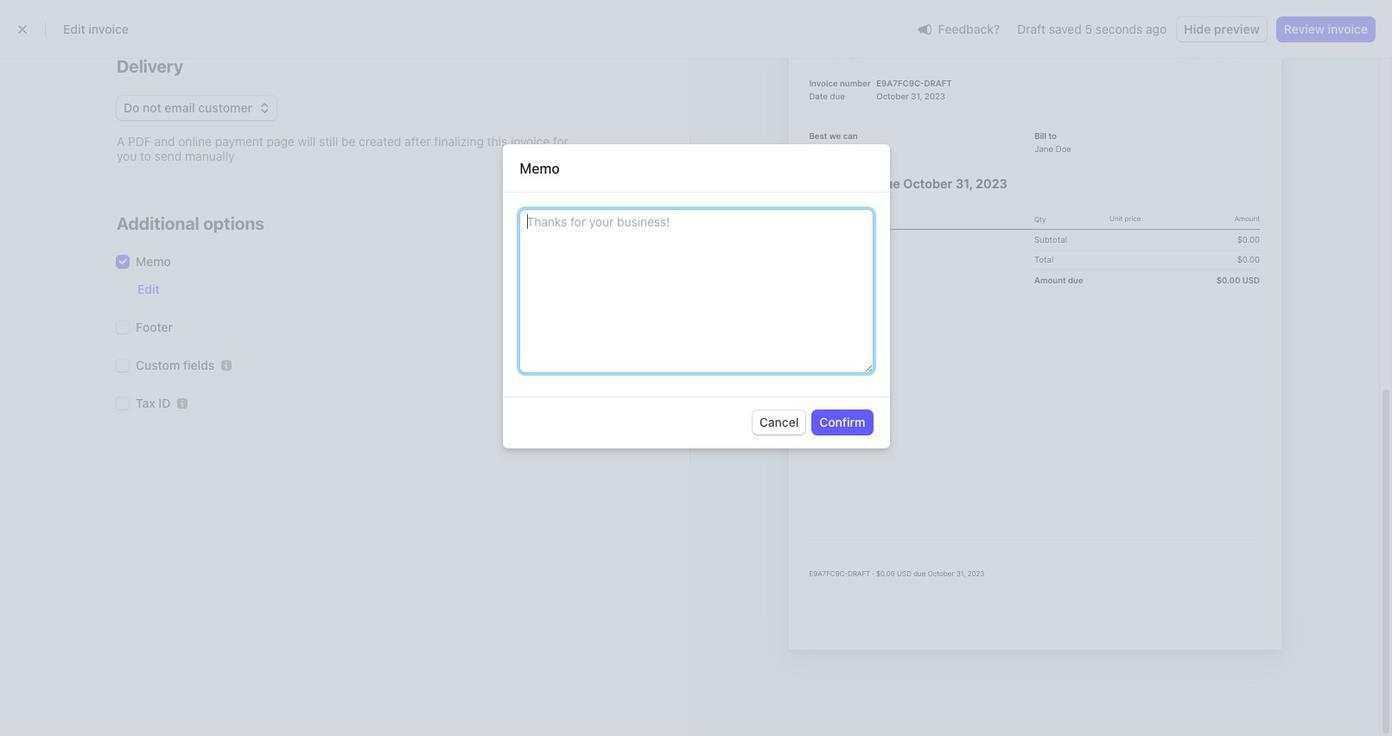 Task type: locate. For each thing, give the bounding box(es) containing it.
created
[[359, 134, 401, 149]]

invoice inside button
[[1328, 22, 1368, 36]]

0 vertical spatial edit
[[63, 22, 85, 36]]

2 horizontal spatial invoice
[[1328, 22, 1368, 36]]

1 horizontal spatial edit
[[137, 282, 160, 296]]

options
[[203, 213, 264, 233]]

hide preview button
[[1177, 17, 1267, 41]]

1 vertical spatial edit
[[137, 282, 160, 296]]

and
[[154, 134, 175, 149]]

fields
[[183, 358, 215, 372]]

customer
[[198, 100, 252, 115]]

still
[[319, 134, 338, 149]]

memo down for
[[520, 160, 560, 176]]

edit invoice
[[63, 22, 129, 36]]

saved
[[1049, 22, 1082, 36]]

invoice up the delivery
[[88, 22, 129, 36]]

confirm
[[820, 415, 866, 429]]

send
[[155, 149, 182, 163]]

0 horizontal spatial edit
[[63, 22, 85, 36]]

edit
[[63, 22, 85, 36], [137, 282, 160, 296]]

0 vertical spatial memo
[[520, 160, 560, 176]]

custom
[[136, 358, 180, 372]]

1 vertical spatial memo
[[136, 254, 171, 269]]

draft saved 5 seconds ago
[[1018, 22, 1167, 36]]

invoice inside a pdf and online payment page will still be created after finalizing this invoice for you to send manually
[[511, 134, 550, 149]]

memo up edit button
[[136, 254, 171, 269]]

footer
[[136, 320, 173, 334]]

custom fields
[[136, 358, 215, 372]]

edit for edit
[[137, 282, 160, 296]]

1 horizontal spatial invoice
[[511, 134, 550, 149]]

hide preview
[[1184, 22, 1260, 36]]

0 horizontal spatial invoice
[[88, 22, 129, 36]]

review invoice
[[1284, 22, 1368, 36]]

memo
[[520, 160, 560, 176], [136, 254, 171, 269]]

hide
[[1184, 22, 1211, 36]]

a pdf and online payment page will still be created after finalizing this invoice for you to send manually
[[117, 134, 569, 163]]

review
[[1284, 22, 1325, 36]]

tax
[[136, 396, 155, 411]]

invoice left for
[[511, 134, 550, 149]]

invoice right the review
[[1328, 22, 1368, 36]]

cancel
[[760, 415, 799, 429]]

pdf
[[128, 134, 151, 149]]

additional
[[117, 213, 199, 233]]

draft
[[1018, 22, 1046, 36]]

feedback? button
[[911, 17, 1007, 41]]

confirm button
[[813, 410, 872, 434]]

invoice
[[88, 22, 129, 36], [1328, 22, 1368, 36], [511, 134, 550, 149]]

online
[[178, 134, 212, 149]]

finalizing
[[434, 134, 484, 149]]



Task type: describe. For each thing, give the bounding box(es) containing it.
feedback?
[[938, 21, 1000, 36]]

ago
[[1146, 22, 1167, 36]]

svg image
[[259, 103, 270, 113]]

edit button
[[137, 281, 160, 298]]

0 horizontal spatial memo
[[136, 254, 171, 269]]

cancel button
[[753, 410, 806, 434]]

tax id
[[136, 396, 171, 411]]

do not email customer
[[124, 100, 252, 115]]

email
[[165, 100, 195, 115]]

5
[[1085, 22, 1092, 36]]

will
[[298, 134, 316, 149]]

to
[[140, 149, 151, 163]]

id
[[158, 396, 171, 411]]

payment
[[215, 134, 263, 149]]

edit for edit invoice
[[63, 22, 85, 36]]

invoice for edit invoice
[[88, 22, 129, 36]]

page
[[267, 134, 295, 149]]

preview
[[1214, 22, 1260, 36]]

manually
[[185, 149, 235, 163]]

this
[[487, 134, 507, 149]]

not
[[143, 100, 161, 115]]

you
[[117, 149, 137, 163]]

after
[[405, 134, 431, 149]]

seconds
[[1096, 22, 1143, 36]]

for
[[553, 134, 569, 149]]

1 horizontal spatial memo
[[520, 160, 560, 176]]

do
[[124, 100, 139, 115]]

a
[[117, 134, 125, 149]]

delivery
[[117, 56, 183, 76]]

invoice for review invoice
[[1328, 22, 1368, 36]]

review invoice button
[[1277, 17, 1375, 41]]

additional options
[[117, 213, 264, 233]]

be
[[341, 134, 356, 149]]

do not email customer button
[[117, 96, 277, 120]]



Task type: vqa. For each thing, say whether or not it's contained in the screenshot.
the options
yes



